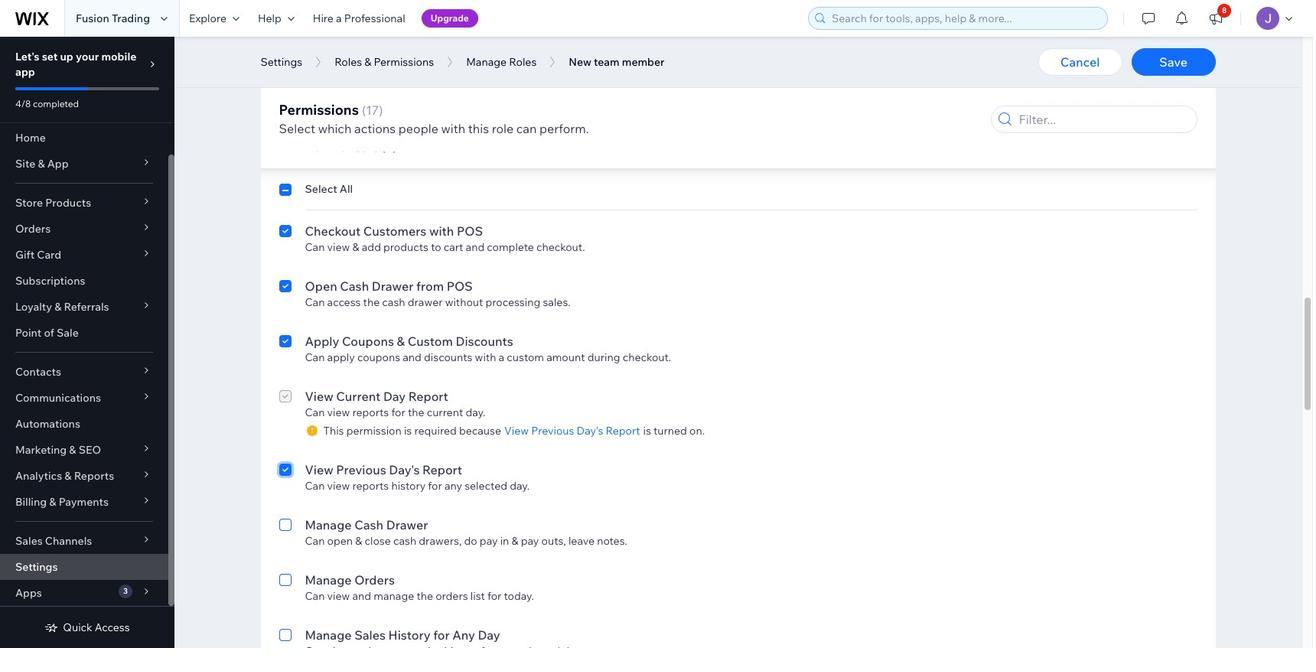 Task type: describe. For each thing, give the bounding box(es) containing it.
1 horizontal spatial sales
[[355, 628, 386, 643]]

roles & permissions button
[[327, 51, 442, 73]]

trading
[[112, 11, 150, 25]]

day's inside view previous day's report can view reports history for any selected day.
[[389, 462, 420, 478]]

5
[[386, 139, 393, 155]]

manage roles
[[466, 55, 537, 69]]

products, inside "manage store (limited access) can view and manage store products, categories, settings and more, but cannot access sensitive data like orders and abandoned carts."
[[445, 86, 492, 100]]

role
[[492, 121, 514, 136]]

view for customers
[[327, 240, 350, 254]]

1 vertical spatial view
[[505, 424, 529, 438]]

analytics & reports button
[[0, 463, 168, 489]]

1 vertical spatial report
[[606, 424, 640, 438]]

like
[[811, 86, 828, 100]]

settings
[[553, 86, 593, 100]]

1 manage from the top
[[374, 31, 414, 44]]

& inside checkout customers with pos can view & add products to cart and complete checkout.
[[353, 240, 359, 254]]

add
[[362, 240, 381, 254]]

(limited
[[389, 69, 437, 84]]

loyalty & referrals
[[15, 300, 109, 314]]

and inside checkout customers with pos can view & add products to cart and complete checkout.
[[466, 240, 485, 254]]

carts.
[[946, 86, 973, 100]]

save
[[1160, 54, 1188, 70]]

open
[[305, 279, 337, 294]]

can inside "apply coupons & custom discounts can apply coupons and discounts with a custom amount during checkout."
[[305, 351, 325, 364]]

settings,
[[695, 31, 738, 44]]

custom
[[507, 351, 544, 364]]

manage for manage sales history for any day
[[305, 628, 352, 643]]

marketing & seo button
[[0, 437, 168, 463]]

settings for settings link
[[15, 560, 58, 574]]

explore
[[189, 11, 227, 25]]

orders,
[[553, 31, 588, 44]]

view for previous
[[327, 479, 350, 493]]

access
[[95, 621, 130, 635]]

0 vertical spatial previous
[[531, 424, 574, 438]]

perform.
[[540, 121, 589, 136]]

sales channels
[[15, 534, 92, 548]]

quick
[[63, 621, 92, 635]]

manage cash drawer can open & close cash drawers, do pay in & pay outs, leave notes.
[[305, 517, 628, 548]]

1 pay from the left
[[480, 534, 498, 548]]

apply coupons & custom discounts can apply coupons and discounts with a custom amount during checkout.
[[305, 334, 672, 364]]

discounts
[[424, 351, 473, 364]]

site
[[15, 157, 35, 171]]

& left reports
[[65, 469, 72, 483]]

drawer for pos
[[372, 279, 414, 294]]

can inside checkout customers with pos can view & add products to cart and complete checkout.
[[305, 240, 325, 254]]

manage inside "manage store (limited access) can view and manage store products, categories, settings and more, but cannot access sensitive data like orders and abandoned carts."
[[374, 86, 414, 100]]

subscriptions link
[[0, 268, 168, 294]]

cancel button
[[1038, 48, 1123, 76]]

current
[[336, 389, 381, 404]]

day. inside 'view current day report can view reports for the current day.'
[[466, 406, 486, 419]]

1 categories, from the top
[[495, 31, 550, 44]]

& inside dropdown button
[[69, 443, 76, 457]]

the inside the open cash drawer from pos can access the cash drawer without processing sales.
[[363, 295, 380, 309]]

permissions inside permissions ( 17 ) select which actions people with this role can perform.
[[279, 101, 359, 119]]

open cash drawer from pos can access the cash drawer without processing sales.
[[305, 279, 571, 309]]

analytics
[[15, 469, 62, 483]]

sales
[[590, 31, 615, 44]]

can inside manage orders can view and manage the orders list for today.
[[305, 589, 325, 603]]

sale for point of sale
[[57, 326, 79, 340]]

your
[[76, 50, 99, 64]]

loyalty
[[15, 300, 52, 314]]

billing
[[15, 495, 47, 509]]

this permission is required because view previous day's report is turned on.
[[323, 424, 705, 438]]

manage roles button
[[459, 51, 545, 73]]

report for day's
[[423, 462, 462, 478]]

products
[[384, 240, 429, 254]]

leave
[[569, 534, 595, 548]]

& inside button
[[365, 55, 372, 69]]

hire a professional link
[[304, 0, 415, 37]]

sidebar element
[[0, 37, 175, 648]]

app
[[15, 65, 35, 79]]

new
[[569, 55, 592, 69]]

& right open
[[355, 534, 362, 548]]

gift card button
[[0, 242, 168, 268]]

for inside view previous day's report can view reports history for any selected day.
[[428, 479, 442, 493]]

4/8
[[15, 98, 31, 109]]

reports for current
[[353, 406, 389, 419]]

view current day report can view reports for the current day.
[[305, 389, 486, 419]]

in
[[500, 534, 509, 548]]

cash inside "manage cash drawer can open & close cash drawers, do pay in & pay outs, leave notes."
[[393, 534, 417, 548]]

orders inside dropdown button
[[15, 222, 51, 236]]

subscriptions
[[15, 274, 85, 288]]

quick access
[[63, 621, 130, 635]]

the inside 'view current day report can view reports for the current day.'
[[408, 406, 424, 419]]

sale for point of sale ( 5 )
[[354, 139, 379, 155]]

notes.
[[597, 534, 628, 548]]

8
[[1223, 5, 1227, 15]]

coupons
[[357, 351, 400, 364]]

apply
[[327, 351, 355, 364]]

cart
[[444, 240, 463, 254]]

point for point of sale
[[15, 326, 42, 340]]

report for day
[[409, 389, 448, 404]]

billing & payments
[[15, 495, 109, 509]]

orders inside manage orders can view and manage the orders list for today.
[[436, 589, 468, 603]]

checkout. inside checkout customers with pos can view & add products to cart and complete checkout.
[[537, 240, 585, 254]]

reports for previous
[[353, 479, 389, 493]]

store inside popup button
[[15, 196, 43, 210]]

app
[[47, 157, 69, 171]]

view inside manage orders can view and manage the orders list for today.
[[327, 589, 350, 603]]

& inside "apply coupons & custom discounts can apply coupons and discounts with a custom amount during checkout."
[[397, 334, 405, 349]]

view for current
[[327, 406, 350, 419]]

store inside "manage store (limited access) can view and manage store products, categories, settings and more, but cannot access sensitive data like orders and abandoned carts."
[[417, 86, 442, 100]]

to
[[431, 240, 441, 254]]

view for store
[[327, 86, 350, 100]]

Search for tools, apps, help & more... field
[[828, 8, 1103, 29]]

2 is from the left
[[643, 424, 651, 438]]

new team member
[[569, 55, 665, 69]]

1 horizontal spatial day's
[[577, 424, 603, 438]]

permissions inside button
[[374, 55, 434, 69]]

help
[[258, 11, 282, 25]]

today.
[[504, 589, 534, 603]]

cash for open
[[340, 279, 369, 294]]

fusion trading
[[76, 11, 150, 25]]

of for point of sale ( 5 )
[[339, 139, 351, 155]]

channels
[[45, 534, 92, 548]]

card
[[37, 248, 61, 262]]

with inside "apply coupons & custom discounts can apply coupons and discounts with a custom amount during checkout."
[[475, 351, 496, 364]]

any
[[445, 479, 462, 493]]

automations
[[15, 417, 80, 431]]

pos inside checkout customers with pos can view & add products to cart and complete checkout.
[[457, 224, 483, 239]]

close
[[365, 534, 391, 548]]

but
[[647, 86, 664, 100]]

customers
[[363, 224, 427, 239]]

upgrade button
[[422, 9, 478, 28]]

store down upgrade button
[[417, 31, 442, 44]]

billing & payments button
[[0, 489, 168, 515]]

amount
[[547, 351, 585, 364]]

a inside hire a professional link
[[336, 11, 342, 25]]

drawer for open
[[386, 517, 428, 533]]

communications
[[15, 391, 101, 405]]

and left tax.
[[786, 31, 805, 44]]

& right in
[[512, 534, 519, 548]]

1 vertical spatial (
[[382, 139, 386, 155]]

view previous day's report button
[[501, 424, 643, 438]]

cash for manage
[[355, 517, 384, 533]]

completed
[[33, 98, 79, 109]]

sales channels button
[[0, 528, 168, 554]]

site & app
[[15, 157, 69, 171]]



Task type: vqa. For each thing, say whether or not it's contained in the screenshot.
back
no



Task type: locate. For each thing, give the bounding box(es) containing it.
store
[[417, 31, 442, 44], [667, 31, 693, 44], [417, 86, 442, 100]]

1 horizontal spatial previous
[[531, 424, 574, 438]]

reports
[[74, 469, 114, 483]]

0 vertical spatial a
[[336, 11, 342, 25]]

of down which
[[339, 139, 351, 155]]

0 vertical spatial cash
[[382, 295, 405, 309]]

0 vertical spatial products,
[[445, 31, 492, 44]]

view right 'because'
[[505, 424, 529, 438]]

day right current
[[383, 389, 406, 404]]

view down open
[[327, 589, 350, 603]]

turned
[[654, 424, 687, 438]]

1 horizontal spatial orders
[[830, 86, 863, 100]]

and inside manage orders can view and manage the orders list for today.
[[353, 589, 371, 603]]

permission
[[346, 424, 402, 438]]

None checkbox
[[279, 12, 291, 44], [279, 67, 291, 100], [279, 182, 291, 201], [279, 332, 291, 364], [279, 387, 291, 438], [279, 571, 291, 603], [279, 626, 291, 648], [279, 12, 291, 44], [279, 67, 291, 100], [279, 182, 291, 201], [279, 332, 291, 364], [279, 387, 291, 438], [279, 571, 291, 603], [279, 626, 291, 648]]

0 horizontal spatial day.
[[466, 406, 486, 419]]

quick access button
[[45, 621, 130, 635]]

1 vertical spatial sale
[[57, 326, 79, 340]]

settings up apps
[[15, 560, 58, 574]]

sale down 'actions'
[[354, 139, 379, 155]]

drawer
[[408, 295, 443, 309]]

1 vertical spatial day.
[[510, 479, 530, 493]]

point down loyalty
[[15, 326, 42, 340]]

permissions up which
[[279, 101, 359, 119]]

0 horizontal spatial store
[[15, 196, 43, 210]]

do
[[464, 534, 477, 548]]

team
[[594, 55, 620, 69]]

0 vertical spatial of
[[339, 139, 351, 155]]

apps
[[15, 586, 42, 600]]

is left turned
[[643, 424, 651, 438]]

set
[[42, 50, 58, 64]]

1 vertical spatial settings
[[15, 560, 58, 574]]

store inside "manage store (limited access) can view and manage store products, categories, settings and more, but cannot access sensitive data like orders and abandoned carts."
[[355, 69, 386, 84]]

1 vertical spatial manage
[[374, 86, 414, 100]]

complete
[[487, 240, 534, 254]]

0 vertical spatial store
[[355, 69, 386, 84]]

8 can from the top
[[305, 534, 325, 548]]

let's set up your mobile app
[[15, 50, 137, 79]]

previous inside view previous day's report can view reports history for any selected day.
[[336, 462, 386, 478]]

& right billing
[[49, 495, 56, 509]]

cash inside "manage cash drawer can open & close cash drawers, do pay in & pay outs, leave notes."
[[355, 517, 384, 533]]

1 vertical spatial products,
[[445, 86, 492, 100]]

6 can from the top
[[305, 406, 325, 419]]

Filter... field
[[1015, 106, 1192, 132]]

1 horizontal spatial a
[[499, 351, 505, 364]]

pay
[[480, 534, 498, 548], [521, 534, 539, 548]]

previous right 'because'
[[531, 424, 574, 438]]

store down (limited
[[417, 86, 442, 100]]

selected
[[465, 479, 508, 493]]

0 vertical spatial settings
[[261, 55, 302, 69]]

orders down close
[[355, 573, 395, 588]]

0 vertical spatial )
[[379, 103, 383, 118]]

0 vertical spatial categories,
[[495, 31, 550, 44]]

upgrade
[[431, 12, 469, 24]]

channels,
[[618, 31, 665, 44]]

1 horizontal spatial checkout.
[[623, 351, 672, 364]]

day. right selected
[[510, 479, 530, 493]]

1 vertical spatial )
[[393, 139, 397, 155]]

1 vertical spatial checkout.
[[623, 351, 672, 364]]

can
[[305, 31, 325, 44], [305, 86, 325, 100], [305, 240, 325, 254], [305, 295, 325, 309], [305, 351, 325, 364], [305, 406, 325, 419], [305, 479, 325, 493], [305, 534, 325, 548], [305, 589, 325, 603]]

0 horizontal spatial orders
[[15, 222, 51, 236]]

0 vertical spatial orders
[[15, 222, 51, 236]]

0 horizontal spatial sale
[[57, 326, 79, 340]]

manage inside manage orders can view and manage the orders list for today.
[[374, 589, 414, 603]]

0 vertical spatial access
[[704, 86, 737, 100]]

with inside permissions ( 17 ) select which actions people with this role can perform.
[[441, 121, 466, 136]]

day inside 'view current day report can view reports for the current day.'
[[383, 389, 406, 404]]

for inside manage orders can view and manage the orders list for today.
[[488, 589, 502, 603]]

for
[[391, 406, 406, 419], [428, 479, 442, 493], [488, 589, 502, 603], [433, 628, 450, 643]]

0 vertical spatial view
[[305, 389, 334, 404]]

manage for manage roles
[[466, 55, 507, 69]]

point for point of sale ( 5 )
[[307, 139, 337, 155]]

abandoned
[[886, 86, 943, 100]]

0 vertical spatial drawer
[[372, 279, 414, 294]]

drawer up drawer
[[372, 279, 414, 294]]

open
[[327, 534, 353, 548]]

select inside permissions ( 17 ) select which actions people with this role can perform.
[[279, 121, 315, 136]]

0 vertical spatial manage
[[374, 31, 414, 44]]

0 vertical spatial report
[[409, 389, 448, 404]]

roles down can view and manage store products, categories, orders, sales channels, store settings, shipping and tax.
[[509, 55, 537, 69]]

the up coupons
[[363, 295, 380, 309]]

select all
[[305, 182, 353, 196]]

roles
[[335, 55, 362, 69], [509, 55, 537, 69]]

1 roles from the left
[[335, 55, 362, 69]]

1 vertical spatial pos
[[447, 279, 473, 294]]

1 vertical spatial store
[[15, 196, 43, 210]]

& down professional
[[365, 55, 372, 69]]

1 vertical spatial point
[[15, 326, 42, 340]]

sale inside the point of sale link
[[57, 326, 79, 340]]

settings down "help" button
[[261, 55, 302, 69]]

2 reports from the top
[[353, 479, 389, 493]]

1 horizontal spatial orders
[[355, 573, 395, 588]]

day's down during
[[577, 424, 603, 438]]

store products button
[[0, 190, 168, 216]]

orders inside "manage store (limited access) can view and manage store products, categories, settings and more, but cannot access sensitive data like orders and abandoned carts."
[[830, 86, 863, 100]]

1 vertical spatial a
[[499, 351, 505, 364]]

can inside 'view current day report can view reports for the current day.'
[[305, 406, 325, 419]]

1 reports from the top
[[353, 406, 389, 419]]

is
[[404, 424, 412, 438], [643, 424, 651, 438]]

custom
[[408, 334, 453, 349]]

1 vertical spatial permissions
[[279, 101, 359, 119]]

& right site
[[38, 157, 45, 171]]

and down hire a professional on the left top of page
[[353, 31, 371, 44]]

cash right open
[[340, 279, 369, 294]]

loyalty & referrals button
[[0, 294, 168, 320]]

orders
[[15, 222, 51, 236], [355, 573, 395, 588]]

1 vertical spatial previous
[[336, 462, 386, 478]]

) up 'actions'
[[379, 103, 383, 118]]

2 vertical spatial with
[[475, 351, 496, 364]]

0 vertical spatial day
[[383, 389, 406, 404]]

0 horizontal spatial previous
[[336, 462, 386, 478]]

a
[[336, 11, 342, 25], [499, 351, 505, 364]]

view down checkout
[[327, 240, 350, 254]]

7 can from the top
[[305, 479, 325, 493]]

data
[[786, 86, 809, 100]]

new team member button
[[561, 51, 672, 73]]

a inside "apply coupons & custom discounts can apply coupons and discounts with a custom amount during checkout."
[[499, 351, 505, 364]]

1 horizontal spatial permissions
[[374, 55, 434, 69]]

2 vertical spatial report
[[423, 462, 462, 478]]

view inside "manage store (limited access) can view and manage store products, categories, settings and more, but cannot access sensitive data like orders and abandoned carts."
[[327, 86, 350, 100]]

3 can from the top
[[305, 240, 325, 254]]

1 vertical spatial of
[[44, 326, 54, 340]]

and left more,
[[595, 86, 614, 100]]

and left abandoned
[[865, 86, 884, 100]]

manage inside button
[[466, 55, 507, 69]]

1 horizontal spatial )
[[393, 139, 397, 155]]

report left turned
[[606, 424, 640, 438]]

2 manage from the top
[[374, 86, 414, 100]]

with inside checkout customers with pos can view & add products to cart and complete checkout.
[[429, 224, 454, 239]]

help button
[[249, 0, 304, 37]]

(
[[362, 103, 366, 118], [382, 139, 386, 155]]

settings button
[[253, 51, 310, 73]]

discounts
[[456, 334, 513, 349]]

6 view from the top
[[327, 589, 350, 603]]

home
[[15, 131, 46, 145]]

payments
[[59, 495, 109, 509]]

view inside 'view current day report can view reports for the current day.'
[[327, 406, 350, 419]]

1 vertical spatial select
[[305, 182, 337, 196]]

fusion
[[76, 11, 109, 25]]

settings inside settings button
[[261, 55, 302, 69]]

cash up close
[[355, 517, 384, 533]]

view inside 'view current day report can view reports for the current day.'
[[305, 389, 334, 404]]

store left settings,
[[667, 31, 693, 44]]

pos up "without"
[[447, 279, 473, 294]]

1 vertical spatial orders
[[355, 573, 395, 588]]

for inside 'view current day report can view reports for the current day.'
[[391, 406, 406, 419]]

view for day's
[[305, 462, 334, 478]]

day. inside view previous day's report can view reports history for any selected day.
[[510, 479, 530, 493]]

0 horizontal spatial day
[[383, 389, 406, 404]]

orders up gift card
[[15, 222, 51, 236]]

a right hire
[[336, 11, 342, 25]]

1 vertical spatial sales
[[355, 628, 386, 643]]

access down open
[[327, 295, 361, 309]]

5 view from the top
[[327, 479, 350, 493]]

day's up "history" at the bottom of page
[[389, 462, 420, 478]]

select left which
[[279, 121, 315, 136]]

drawer inside the open cash drawer from pos can access the cash drawer without processing sales.
[[372, 279, 414, 294]]

can inside "manage store (limited access) can view and manage store products, categories, settings and more, but cannot access sensitive data like orders and abandoned carts."
[[305, 86, 325, 100]]

0 vertical spatial orders
[[830, 86, 863, 100]]

orders left list
[[436, 589, 468, 603]]

2 view from the top
[[327, 86, 350, 100]]

pos up cart
[[457, 224, 483, 239]]

1 horizontal spatial is
[[643, 424, 651, 438]]

coupons
[[342, 334, 394, 349]]

( up 'actions'
[[362, 103, 366, 118]]

categories, up the manage roles at the top of the page
[[495, 31, 550, 44]]

pos
[[457, 224, 483, 239], [447, 279, 473, 294]]

manage inside "manage cash drawer can open & close cash drawers, do pay in & pay outs, leave notes."
[[305, 517, 352, 533]]

0 horizontal spatial permissions
[[279, 101, 359, 119]]

can inside view previous day's report can view reports history for any selected day.
[[305, 479, 325, 493]]

access)
[[440, 69, 484, 84]]

1 vertical spatial categories,
[[495, 86, 550, 100]]

view down hire
[[327, 31, 350, 44]]

0 vertical spatial select
[[279, 121, 315, 136]]

reports up permission at the bottom of the page
[[353, 406, 389, 419]]

of down the loyalty & referrals
[[44, 326, 54, 340]]

sales left history
[[355, 628, 386, 643]]

seo
[[79, 443, 101, 457]]

view up this
[[327, 406, 350, 419]]

1 is from the left
[[404, 424, 412, 438]]

point inside sidebar element
[[15, 326, 42, 340]]

reports left "history" at the bottom of page
[[353, 479, 389, 493]]

view inside checkout customers with pos can view & add products to cart and complete checkout.
[[327, 240, 350, 254]]

sales inside popup button
[[15, 534, 43, 548]]

gift card
[[15, 248, 61, 262]]

manage for manage cash drawer can open & close cash drawers, do pay in & pay outs, leave notes.
[[305, 517, 352, 533]]

reports inside view previous day's report can view reports history for any selected day.
[[353, 479, 389, 493]]

drawer inside "manage cash drawer can open & close cash drawers, do pay in & pay outs, leave notes."
[[386, 517, 428, 533]]

2 products, from the top
[[445, 86, 492, 100]]

products, down upgrade button
[[445, 31, 492, 44]]

with left this
[[441, 121, 466, 136]]

view up which
[[327, 86, 350, 100]]

1 products, from the top
[[445, 31, 492, 44]]

& inside popup button
[[49, 495, 56, 509]]

8 button
[[1200, 0, 1233, 37]]

the inside manage orders can view and manage the orders list for today.
[[417, 589, 433, 603]]

products, down access)
[[445, 86, 492, 100]]

day right any
[[478, 628, 500, 643]]

2 vertical spatial view
[[305, 462, 334, 478]]

9 can from the top
[[305, 589, 325, 603]]

1 horizontal spatial point
[[307, 139, 337, 155]]

this
[[323, 424, 344, 438]]

0 vertical spatial (
[[362, 103, 366, 118]]

0 horizontal spatial checkout.
[[537, 240, 585, 254]]

drawer up close
[[386, 517, 428, 533]]

1 horizontal spatial (
[[382, 139, 386, 155]]

any
[[453, 628, 475, 643]]

pay left in
[[480, 534, 498, 548]]

report
[[409, 389, 448, 404], [606, 424, 640, 438], [423, 462, 462, 478]]

pos inside the open cash drawer from pos can access the cash drawer without processing sales.
[[447, 279, 473, 294]]

cash inside the open cash drawer from pos can access the cash drawer without processing sales.
[[382, 295, 405, 309]]

and right cart
[[466, 240, 485, 254]]

and up 17 on the top
[[353, 86, 371, 100]]

manage sales history for any day
[[305, 628, 500, 643]]

0 vertical spatial checkout.
[[537, 240, 585, 254]]

report inside 'view current day report can view reports for the current day.'
[[409, 389, 448, 404]]

report up any
[[423, 462, 462, 478]]

manage up manage sales history for any day
[[374, 589, 414, 603]]

contacts
[[15, 365, 61, 379]]

day. up 'because'
[[466, 406, 486, 419]]

0 horizontal spatial sales
[[15, 534, 43, 548]]

0 horizontal spatial (
[[362, 103, 366, 118]]

drawers,
[[419, 534, 462, 548]]

shipping
[[740, 31, 784, 44]]

contacts button
[[0, 359, 168, 385]]

manage down (limited
[[374, 86, 414, 100]]

view up this
[[305, 389, 334, 404]]

0 horizontal spatial of
[[44, 326, 54, 340]]

actions
[[354, 121, 396, 136]]

can
[[517, 121, 537, 136]]

0 vertical spatial the
[[363, 295, 380, 309]]

manage up roles & permissions
[[374, 31, 414, 44]]

0 horizontal spatial pay
[[480, 534, 498, 548]]

) inside permissions ( 17 ) select which actions people with this role can perform.
[[379, 103, 383, 118]]

0 horizontal spatial )
[[379, 103, 383, 118]]

1 can from the top
[[305, 31, 325, 44]]

1 vertical spatial day's
[[389, 462, 420, 478]]

& left the seo on the left bottom of page
[[69, 443, 76, 457]]

& right loyalty
[[54, 300, 62, 314]]

store up 17 on the top
[[355, 69, 386, 84]]

0 horizontal spatial settings
[[15, 560, 58, 574]]

0 vertical spatial reports
[[353, 406, 389, 419]]

3
[[123, 586, 128, 596]]

manage inside "manage store (limited access) can view and manage store products, categories, settings and more, but cannot access sensitive data like orders and abandoned carts."
[[305, 69, 352, 84]]

select left all
[[305, 182, 337, 196]]

access right cannot
[[704, 86, 737, 100]]

view inside view previous day's report can view reports history for any selected day.
[[327, 479, 350, 493]]

categories, up can
[[495, 86, 550, 100]]

1 horizontal spatial roles
[[509, 55, 537, 69]]

1 horizontal spatial access
[[704, 86, 737, 100]]

1 vertical spatial with
[[429, 224, 454, 239]]

cannot
[[667, 86, 701, 100]]

view inside view previous day's report can view reports history for any selected day.
[[305, 462, 334, 478]]

orders inside manage orders can view and manage the orders list for today.
[[355, 573, 395, 588]]

store products
[[15, 196, 91, 210]]

0 horizontal spatial orders
[[436, 589, 468, 603]]

None checkbox
[[279, 222, 291, 254], [279, 277, 291, 309], [279, 461, 291, 493], [279, 516, 291, 548], [279, 222, 291, 254], [279, 277, 291, 309], [279, 461, 291, 493], [279, 516, 291, 548]]

1 vertical spatial access
[[327, 295, 361, 309]]

access inside the open cash drawer from pos can access the cash drawer without processing sales.
[[327, 295, 361, 309]]

1 horizontal spatial store
[[355, 69, 386, 84]]

orders right 'like'
[[830, 86, 863, 100]]

1 view from the top
[[327, 31, 350, 44]]

and down the custom
[[403, 351, 422, 364]]

roles down hire a professional link
[[335, 55, 362, 69]]

0 vertical spatial point
[[307, 139, 337, 155]]

settings for settings button
[[261, 55, 302, 69]]

store left products
[[15, 196, 43, 210]]

automations link
[[0, 411, 168, 437]]

2 can from the top
[[305, 86, 325, 100]]

2 vertical spatial the
[[417, 589, 433, 603]]

2 roles from the left
[[509, 55, 537, 69]]

( inside permissions ( 17 ) select which actions people with this role can perform.
[[362, 103, 366, 118]]

0 vertical spatial sale
[[354, 139, 379, 155]]

2 categories, from the top
[[495, 86, 550, 100]]

1 horizontal spatial day
[[478, 628, 500, 643]]

view
[[327, 31, 350, 44], [327, 86, 350, 100], [327, 240, 350, 254], [327, 406, 350, 419], [327, 479, 350, 493], [327, 589, 350, 603]]

( down 'actions'
[[382, 139, 386, 155]]

1 horizontal spatial of
[[339, 139, 351, 155]]

previous down permission at the bottom of the page
[[336, 462, 386, 478]]

can inside the open cash drawer from pos can access the cash drawer without processing sales.
[[305, 295, 325, 309]]

0 vertical spatial cash
[[340, 279, 369, 294]]

4 view from the top
[[327, 406, 350, 419]]

checkout. right complete
[[537, 240, 585, 254]]

0 vertical spatial day.
[[466, 406, 486, 419]]

0 horizontal spatial a
[[336, 11, 342, 25]]

can inside "manage cash drawer can open & close cash drawers, do pay in & pay outs, leave notes."
[[305, 534, 325, 548]]

pay left outs,
[[521, 534, 539, 548]]

& left add in the top left of the page
[[353, 240, 359, 254]]

hire a professional
[[313, 11, 405, 25]]

this
[[468, 121, 489, 136]]

of inside sidebar element
[[44, 326, 54, 340]]

5 can from the top
[[305, 351, 325, 364]]

manage
[[374, 31, 414, 44], [374, 86, 414, 100], [374, 589, 414, 603]]

sales down billing
[[15, 534, 43, 548]]

and inside "apply coupons & custom discounts can apply coupons and discounts with a custom amount during checkout."
[[403, 351, 422, 364]]

1 vertical spatial reports
[[353, 479, 389, 493]]

manage inside manage orders can view and manage the orders list for today.
[[305, 573, 352, 588]]

history
[[389, 628, 431, 643]]

0 horizontal spatial roles
[[335, 55, 362, 69]]

cash left drawer
[[382, 295, 405, 309]]

2 pay from the left
[[521, 534, 539, 548]]

1 vertical spatial drawer
[[386, 517, 428, 533]]

cash right close
[[393, 534, 417, 548]]

& inside popup button
[[38, 157, 45, 171]]

4 can from the top
[[305, 295, 325, 309]]

0 vertical spatial pos
[[457, 224, 483, 239]]

is left required at the bottom of the page
[[404, 424, 412, 438]]

and up manage sales history for any day
[[353, 589, 371, 603]]

1 horizontal spatial day.
[[510, 479, 530, 493]]

with down discounts
[[475, 351, 496, 364]]

point down which
[[307, 139, 337, 155]]

mobile
[[101, 50, 137, 64]]

report up current
[[409, 389, 448, 404]]

the up required at the bottom of the page
[[408, 406, 424, 419]]

& up coupons
[[397, 334, 405, 349]]

0 horizontal spatial access
[[327, 295, 361, 309]]

checkout. right during
[[623, 351, 672, 364]]

view
[[305, 389, 334, 404], [505, 424, 529, 438], [305, 462, 334, 478]]

sensitive
[[740, 86, 784, 100]]

view up open
[[327, 479, 350, 493]]

sale down the loyalty & referrals
[[57, 326, 79, 340]]

1 horizontal spatial sale
[[354, 139, 379, 155]]

drawer
[[372, 279, 414, 294], [386, 517, 428, 533]]

checkout
[[305, 224, 361, 239]]

orders button
[[0, 216, 168, 242]]

settings inside settings link
[[15, 560, 58, 574]]

with up the to
[[429, 224, 454, 239]]

manage for manage orders can view and manage the orders list for today.
[[305, 573, 352, 588]]

settings link
[[0, 554, 168, 580]]

3 manage from the top
[[374, 589, 414, 603]]

all
[[340, 182, 353, 196]]

0 horizontal spatial day's
[[389, 462, 420, 478]]

checkout. inside "apply coupons & custom discounts can apply coupons and discounts with a custom amount during checkout."
[[623, 351, 672, 364]]

outs,
[[542, 534, 566, 548]]

3 view from the top
[[327, 240, 350, 254]]

cash inside the open cash drawer from pos can access the cash drawer without processing sales.
[[340, 279, 369, 294]]

orders
[[830, 86, 863, 100], [436, 589, 468, 603]]

site & app button
[[0, 151, 168, 177]]

access inside "manage store (limited access) can view and manage store products, categories, settings and more, but cannot access sensitive data like orders and abandoned carts."
[[704, 86, 737, 100]]

0 vertical spatial with
[[441, 121, 466, 136]]

0 vertical spatial sales
[[15, 534, 43, 548]]

manage for manage store (limited access) can view and manage store products, categories, settings and more, but cannot access sensitive data like orders and abandoned carts.
[[305, 69, 352, 84]]

of for point of sale
[[44, 326, 54, 340]]

the up history
[[417, 589, 433, 603]]

reports inside 'view current day report can view reports for the current day.'
[[353, 406, 389, 419]]

a down discounts
[[499, 351, 505, 364]]

0 horizontal spatial point
[[15, 326, 42, 340]]

point of sale
[[15, 326, 79, 340]]

view for day
[[305, 389, 334, 404]]

view down this
[[305, 462, 334, 478]]

categories, inside "manage store (limited access) can view and manage store products, categories, settings and more, but cannot access sensitive data like orders and abandoned carts."
[[495, 86, 550, 100]]

1 vertical spatial day
[[478, 628, 500, 643]]

checkout customers with pos can view & add products to cart and complete checkout.
[[305, 224, 585, 254]]

permissions down professional
[[374, 55, 434, 69]]

1 vertical spatial orders
[[436, 589, 468, 603]]

report inside view previous day's report can view reports history for any selected day.
[[423, 462, 462, 478]]

&
[[365, 55, 372, 69], [38, 157, 45, 171], [353, 240, 359, 254], [54, 300, 62, 314], [397, 334, 405, 349], [69, 443, 76, 457], [65, 469, 72, 483], [49, 495, 56, 509], [355, 534, 362, 548], [512, 534, 519, 548]]

) down 'actions'
[[393, 139, 397, 155]]



